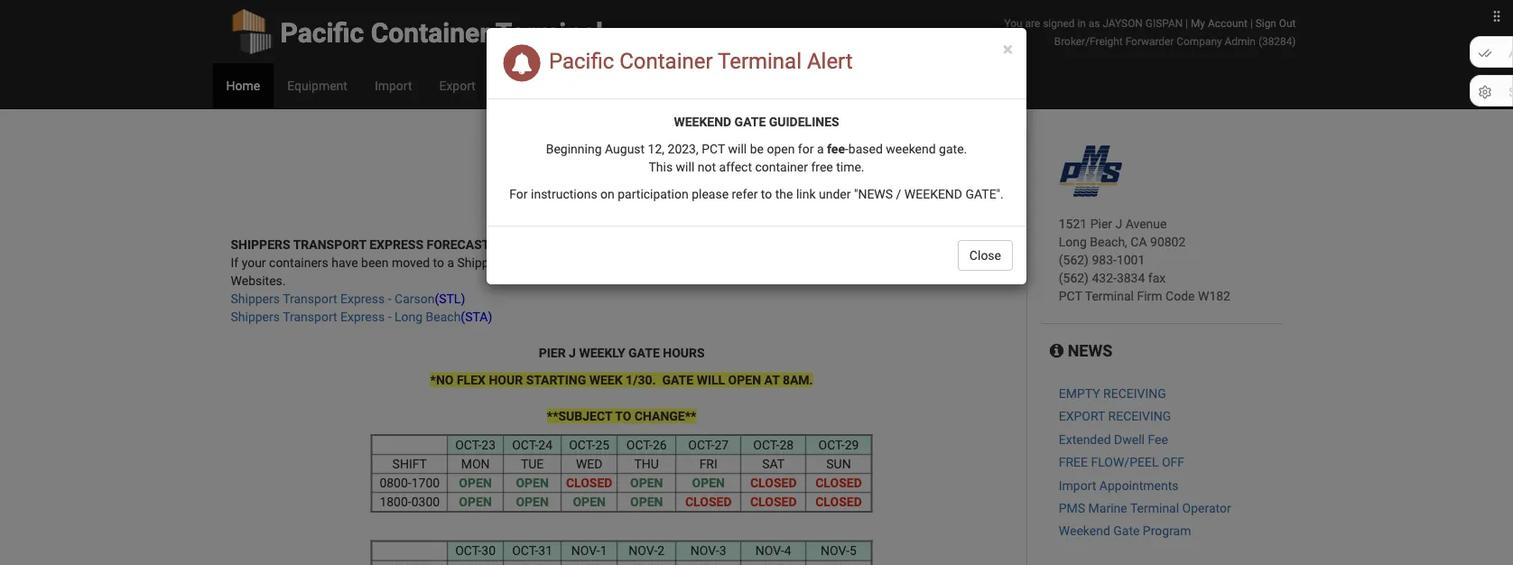 Task type: vqa. For each thing, say whether or not it's contained in the screenshot.
by
no



Task type: locate. For each thing, give the bounding box(es) containing it.
weekend right the /
[[905, 186, 963, 201]]

0 horizontal spatial j
[[569, 345, 576, 360]]

27
[[999, 138, 1013, 153], [715, 438, 729, 452]]

a inside shippers transport express forecast website if your containers have been moved to a shippers transport express location you can also check on the container using the below forecast websites. shippers transport express - carson (stl) shippers transport express - long beach (sta)
[[447, 255, 454, 270]]

oct- for 24
[[512, 438, 539, 452]]

will down 2023,
[[676, 159, 695, 174]]

the right check
[[790, 255, 808, 270]]

for for for terminal map click here , pct yard map
[[500, 165, 519, 180]]

nov- right the 31
[[571, 544, 600, 559]]

2 vertical spatial express
[[340, 309, 385, 324]]

oct- left oct-31
[[455, 544, 482, 559]]

**subject to change**
[[547, 409, 697, 424]]

1 vertical spatial on
[[773, 255, 787, 270]]

nov- right 4
[[821, 544, 850, 559]]

3 nov- from the left
[[691, 544, 720, 559]]

0 vertical spatial on
[[601, 186, 615, 201]]

0 vertical spatial express
[[567, 255, 612, 270]]

gate up *no flex hour starting week 1/30.  gate will open at 8am.
[[629, 345, 660, 360]]

- inside beginning august 12, 2023, pct will be open for a fee -based weekend gate. this will not affect container free time.
[[845, 141, 849, 156]]

1 vertical spatial for
[[510, 186, 528, 201]]

oct- up tue
[[512, 438, 539, 452]]

gate up the be
[[735, 114, 766, 129]]

1 vertical spatial shippers
[[231, 291, 280, 306]]

2 horizontal spatial pct
[[1059, 289, 1082, 303]]

avenue
[[1126, 216, 1167, 231]]

pct inside 1521 pier j avenue long beach, ca 90802 (562) 983-1001 (562) 432-3834 fax pct terminal firm code w182
[[1059, 289, 1082, 303]]

5 nov- from the left
[[821, 544, 850, 559]]

container left "using"
[[811, 255, 864, 270]]

check
[[737, 255, 770, 270]]

2 vertical spatial transport
[[283, 309, 337, 324]]

0 vertical spatial container
[[755, 159, 808, 174]]

transport down shippers transport express - carson link
[[283, 309, 337, 324]]

1 horizontal spatial j
[[1116, 216, 1123, 231]]

0 vertical spatial for
[[500, 165, 519, 180]]

for left instructions
[[510, 186, 528, 201]]

on right check
[[773, 255, 787, 270]]

terminal inside empty receiving export receiving extended dwell fee free flow/peel off import appointments pms marine terminal operator weekend gate program
[[1131, 501, 1180, 516]]

you
[[1005, 17, 1023, 29]]

1 horizontal spatial a
[[817, 141, 824, 156]]

1 vertical spatial 27
[[715, 438, 729, 452]]

- up "time." at the top right of the page
[[845, 141, 849, 156]]

1 horizontal spatial on
[[773, 255, 787, 270]]

oct-30
[[455, 544, 496, 559]]

0800-1700
[[380, 475, 440, 490]]

a inside beginning august 12, 2023, pct will be open for a fee -based weekend gate. this will not affect container free time.
[[817, 141, 824, 156]]

0 vertical spatial long
[[1059, 234, 1087, 249]]

will up the affect
[[728, 141, 747, 156]]

map down beginning august
[[575, 165, 600, 180]]

oct- for 31
[[512, 544, 539, 559]]

nov- for 5
[[821, 544, 850, 559]]

for up website
[[500, 165, 519, 180]]

nov- for 1
[[571, 544, 600, 559]]

1 horizontal spatial pacific
[[549, 49, 614, 74]]

hours
[[663, 345, 705, 360]]

1 horizontal spatial 27
[[999, 138, 1013, 153]]

1 vertical spatial receiving
[[1109, 409, 1171, 424]]

is
[[899, 138, 909, 153]]

0300
[[412, 494, 440, 509]]

1 (562) from the top
[[1059, 252, 1089, 267]]

sign out link
[[1256, 17, 1296, 29]]

transport down containers
[[283, 291, 337, 306]]

0 horizontal spatial will
[[676, 159, 695, 174]]

- left "carson"
[[388, 291, 392, 306]]

long down "carson"
[[395, 309, 423, 324]]

0 horizontal spatial container
[[371, 17, 490, 49]]

"news
[[854, 186, 893, 201]]

this
[[649, 159, 673, 174]]

for terminal map click here , pct yard map
[[500, 165, 744, 180]]

oct-26
[[627, 438, 667, 452]]

0 horizontal spatial gate
[[629, 345, 660, 360]]

2 vertical spatial pct
[[1059, 289, 1082, 303]]

|
[[1186, 17, 1188, 29], [1251, 17, 1253, 29]]

(562) left 983-
[[1059, 252, 1089, 267]]

1 horizontal spatial container
[[620, 49, 713, 74]]

terminal inside 1521 pier j avenue long beach, ca 90802 (562) 983-1001 (562) 432-3834 fax pct terminal firm code w182
[[1085, 289, 1134, 303]]

pacific container terminal image
[[1059, 145, 1122, 197]]

container down open
[[755, 159, 808, 174]]

appointments
[[1100, 478, 1179, 493]]

1 horizontal spatial gate
[[662, 373, 694, 387]]

on down click
[[601, 186, 615, 201]]

1 vertical spatial (562)
[[1059, 270, 1089, 285]]

pct up not
[[702, 141, 725, 156]]

1 horizontal spatial map
[[719, 165, 744, 180]]

oct-31
[[512, 544, 553, 559]]

pacific for pacific container terminal
[[280, 17, 364, 49]]

oct-23
[[455, 438, 496, 452]]

oct-24
[[512, 438, 553, 452]]

oct- up wed
[[569, 438, 595, 452]]

0 horizontal spatial weekend
[[674, 114, 732, 129]]

0 horizontal spatial on
[[601, 186, 615, 201]]

pacific container terminal link
[[231, 0, 603, 63]]

container for pacific container terminal alert
[[620, 49, 713, 74]]

based
[[849, 141, 883, 156]]

to
[[615, 409, 632, 424]]

oct- for 26
[[627, 438, 653, 452]]

1 horizontal spatial the
[[901, 255, 919, 270]]

if
[[231, 255, 239, 270]]

| left sign
[[1251, 17, 1253, 29]]

oct- right 30
[[512, 544, 539, 559]]

1 vertical spatial -
[[388, 291, 392, 306]]

receiving up export receiving link
[[1104, 386, 1167, 401]]

pct up 'info circle' icon
[[1059, 289, 1082, 303]]

nov-1
[[571, 544, 607, 559]]

0 horizontal spatial a
[[447, 255, 454, 270]]

2023,
[[668, 141, 699, 156]]

guidelines
[[769, 114, 839, 129]]

weekend gate program link
[[1059, 524, 1192, 539]]

moved
[[392, 255, 430, 270]]

oct- up mon
[[455, 438, 482, 452]]

pier j weekly gate hours
[[539, 345, 705, 360]]

1 horizontal spatial will
[[728, 141, 747, 156]]

pct right , at the top of the page
[[664, 165, 687, 180]]

map right not
[[719, 165, 744, 180]]

0 horizontal spatial long
[[395, 309, 423, 324]]

1 horizontal spatial weekend
[[905, 186, 963, 201]]

(562) left 432- at the right of the page
[[1059, 270, 1089, 285]]

long
[[1059, 234, 1087, 249], [395, 309, 423, 324]]

0 vertical spatial transport
[[510, 255, 564, 270]]

oct- up sat
[[753, 438, 780, 452]]

receiving up dwell
[[1109, 409, 1171, 424]]

pier
[[539, 345, 566, 360]]

1800-
[[380, 494, 412, 509]]

nov-4
[[756, 544, 792, 559]]

a right to
[[447, 255, 454, 270]]

extended dwell fee link
[[1059, 432, 1168, 447]]

sun
[[827, 456, 851, 471]]

dwell
[[1114, 432, 1145, 447]]

25
[[595, 438, 610, 452]]

| left my
[[1186, 17, 1188, 29]]

gate down hours
[[662, 373, 694, 387]]

pacific inside pacific container terminal link
[[280, 17, 364, 49]]

0 horizontal spatial map
[[575, 165, 600, 180]]

oct- up sun
[[819, 438, 845, 452]]

1700
[[412, 475, 440, 490]]

1 horizontal spatial long
[[1059, 234, 1087, 249]]

0 vertical spatial (562)
[[1059, 252, 1089, 267]]

location
[[615, 255, 660, 270]]

shippers
[[457, 255, 507, 270], [231, 291, 280, 306], [231, 309, 280, 324]]

weekend up 2023,
[[674, 114, 732, 129]]

(562)
[[1059, 252, 1089, 267], [1059, 270, 1089, 285]]

0 vertical spatial a
[[817, 141, 824, 156]]

0 vertical spatial j
[[1116, 216, 1123, 231]]

1 horizontal spatial container
[[811, 255, 864, 270]]

will
[[697, 373, 725, 387]]

2 | from the left
[[1251, 17, 1253, 29]]

the right "using"
[[901, 255, 919, 270]]

1 vertical spatial container
[[811, 255, 864, 270]]

marine
[[1089, 501, 1128, 516]]

out
[[1280, 17, 1296, 29]]

2 nov- from the left
[[629, 544, 658, 559]]

1 horizontal spatial |
[[1251, 17, 1253, 29]]

1 vertical spatial long
[[395, 309, 423, 324]]

1 vertical spatial gate
[[629, 345, 660, 360]]

(stl)
[[435, 291, 465, 306]]

2 horizontal spatial gate
[[735, 114, 766, 129]]

× button
[[1003, 38, 1013, 60]]

express down shippers transport express - carson link
[[340, 309, 385, 324]]

beginning august
[[546, 141, 645, 156]]

983-
[[1092, 252, 1117, 267]]

long down '1521'
[[1059, 234, 1087, 249]]

0 horizontal spatial |
[[1186, 17, 1188, 29]]

transport
[[510, 255, 564, 270], [283, 291, 337, 306], [283, 309, 337, 324]]

express up the shippers transport express - long beach link
[[340, 291, 385, 306]]

weekend
[[1059, 524, 1111, 539]]

nov- right 2
[[691, 544, 720, 559]]

on inside shippers transport express forecast website if your containers have been moved to a shippers transport express location you can also check on the container using the below forecast websites. shippers transport express - carson (stl) shippers transport express - long beach (sta)
[[773, 255, 787, 270]]

oct-28
[[753, 438, 794, 452]]

3834
[[1117, 270, 1145, 285]]

27 up fri
[[715, 438, 729, 452]]

refer
[[732, 186, 758, 201]]

-
[[845, 141, 849, 156], [388, 291, 392, 306], [388, 309, 392, 324]]

0 horizontal spatial 27
[[715, 438, 729, 452]]

oct- up fri
[[688, 438, 715, 452]]

beach
[[426, 309, 461, 324]]

nov-5
[[821, 544, 857, 559]]

0 horizontal spatial pct
[[664, 165, 687, 180]]

participation
[[618, 186, 689, 201]]

express left location
[[567, 255, 612, 270]]

gate".
[[966, 186, 1004, 201]]

1 horizontal spatial pct
[[702, 141, 725, 156]]

1 vertical spatial a
[[447, 255, 454, 270]]

oct- up "thu"
[[627, 438, 653, 452]]

free
[[1059, 455, 1088, 470]]

4 nov- from the left
[[756, 544, 785, 559]]

my
[[1191, 17, 1206, 29]]

1 nov- from the left
[[571, 544, 600, 559]]

nov-2
[[629, 544, 665, 559]]

0 vertical spatial 27
[[999, 138, 1013, 153]]

account
[[1208, 17, 1248, 29]]

your
[[242, 255, 266, 270]]

export
[[1059, 409, 1105, 424]]

0 vertical spatial -
[[845, 141, 849, 156]]

pms
[[1059, 501, 1086, 516]]

alert
[[807, 49, 853, 74]]

empty receiving link
[[1059, 386, 1167, 401]]

0 horizontal spatial container
[[755, 159, 808, 174]]

please
[[692, 186, 729, 201]]

0 vertical spatial pct
[[702, 141, 725, 156]]

flex
[[457, 373, 486, 387]]

jayson
[[1103, 17, 1143, 29]]

today
[[862, 138, 896, 153]]

express
[[567, 255, 612, 270], [340, 291, 385, 306], [340, 309, 385, 324]]

j inside 1521 pier j avenue long beach, ca 90802 (562) 983-1001 (562) 432-3834 fax pct terminal firm code w182
[[1116, 216, 1123, 231]]

a right for
[[817, 141, 824, 156]]

0 horizontal spatial the
[[790, 255, 808, 270]]

long inside shippers transport express forecast website if your containers have been moved to a shippers transport express location you can also check on the container using the below forecast websites. shippers transport express - carson (stl) shippers transport express - long beach (sta)
[[395, 309, 423, 324]]

beginning august 12, 2023, pct will be open for a fee -based weekend gate. this will not affect container free time.
[[546, 141, 967, 174]]

nov- right 1
[[629, 544, 658, 559]]

- left beach
[[388, 309, 392, 324]]

(38284)
[[1259, 35, 1296, 47]]

container for pacific container terminal
[[371, 17, 490, 49]]

27 right october
[[999, 138, 1013, 153]]

nov- right 3
[[756, 544, 785, 559]]

0 horizontal spatial pacific
[[280, 17, 364, 49]]

sat
[[762, 456, 785, 471]]

**subject
[[547, 409, 612, 424]]

nov- for 2
[[629, 544, 658, 559]]

gate
[[1114, 524, 1140, 539]]

transport down website
[[510, 255, 564, 270]]



Task type: describe. For each thing, give the bounding box(es) containing it.
2 (562) from the top
[[1059, 270, 1089, 285]]

free flow/peel off link
[[1059, 455, 1185, 470]]

fee
[[827, 141, 845, 156]]

not
[[698, 159, 716, 174]]

you are signed in as jayson gispan | my account | sign out broker/freight forwarder company admin (38284)
[[1005, 17, 1296, 47]]

2 vertical spatial gate
[[662, 373, 694, 387]]

shippers transport express - carson link
[[231, 291, 435, 306]]

shippers transport express forecast website if your containers have been moved to a shippers transport express location you can also check on the container using the below forecast websites. shippers transport express - carson (stl) shippers transport express - long beach (sta)
[[231, 237, 1008, 324]]

0 vertical spatial shippers
[[457, 255, 507, 270]]

0 vertical spatial will
[[728, 141, 747, 156]]

1 vertical spatial j
[[569, 345, 576, 360]]

gate.
[[939, 141, 967, 156]]

*no
[[430, 373, 454, 387]]

admin
[[1225, 35, 1256, 47]]

2 map from the left
[[719, 165, 744, 180]]

1 vertical spatial will
[[676, 159, 695, 174]]

container inside beginning august 12, 2023, pct will be open for a fee -based weekend gate. this will not affect container free time.
[[755, 159, 808, 174]]

import
[[1059, 478, 1097, 493]]

4
[[785, 544, 792, 559]]

signed
[[1043, 17, 1075, 29]]

w182
[[1198, 289, 1231, 303]]

program
[[1143, 524, 1192, 539]]

2
[[658, 544, 665, 559]]

code
[[1166, 289, 1195, 303]]

8am.
[[783, 373, 813, 387]]

2 vertical spatial -
[[388, 309, 392, 324]]

operator
[[1183, 501, 1232, 516]]

export receiving link
[[1059, 409, 1171, 424]]

1
[[600, 544, 607, 559]]

oct-27
[[688, 438, 729, 452]]

oct- for 25
[[569, 438, 595, 452]]

time.
[[836, 159, 865, 174]]

×
[[1003, 38, 1013, 60]]

hour
[[489, 373, 523, 387]]

oct- for 29
[[819, 438, 845, 452]]

31
[[539, 544, 553, 559]]

pct inside beginning august 12, 2023, pct will be open for a fee -based weekend gate. this will not affect container free time.
[[702, 141, 725, 156]]

24
[[539, 438, 553, 452]]

1 | from the left
[[1186, 17, 1188, 29]]

gispan
[[1146, 17, 1183, 29]]

link
[[796, 186, 816, 201]]

tue
[[521, 456, 544, 471]]

1 the from the left
[[790, 255, 808, 270]]

transport
[[293, 237, 366, 252]]

forwarder
[[1126, 35, 1174, 47]]

forecast
[[959, 255, 1008, 270]]

website
[[493, 237, 545, 252]]

mon
[[461, 456, 490, 471]]

starting
[[526, 373, 586, 387]]

for for for instructions on participation please refer to the link under "news / weekend gate".
[[510, 186, 528, 201]]

1 map from the left
[[575, 165, 600, 180]]

for
[[798, 141, 814, 156]]

container inside shippers transport express forecast website if your containers have been moved to a shippers transport express location you can also check on the container using the below forecast websites. shippers transport express - carson (stl) shippers transport express - long beach (sta)
[[811, 255, 864, 270]]

here
[[633, 165, 658, 180]]

express
[[369, 237, 424, 252]]

under
[[819, 186, 851, 201]]

ca
[[1131, 234, 1147, 249]]

/
[[896, 186, 902, 201]]

nov-3
[[691, 544, 727, 559]]

oct- for 27
[[688, 438, 715, 452]]

pacific container terminal alert
[[544, 49, 853, 74]]

1 vertical spatial transport
[[283, 291, 337, 306]]

30
[[482, 544, 496, 559]]

my account link
[[1191, 17, 1248, 29]]

0 vertical spatial receiving
[[1104, 386, 1167, 401]]

open
[[767, 141, 795, 156]]

5
[[850, 544, 857, 559]]

info circle image
[[1050, 342, 1064, 359]]

to
[[433, 255, 444, 270]]

import appointments link
[[1059, 478, 1179, 493]]

23
[[482, 438, 496, 452]]

1800-0300
[[380, 494, 440, 509]]

1 vertical spatial weekend
[[905, 186, 963, 201]]

are
[[1025, 17, 1041, 29]]

yard
[[690, 165, 715, 180]]

pct yard map link
[[664, 165, 744, 180]]

1 vertical spatial express
[[340, 291, 385, 306]]

432-
[[1092, 270, 1117, 285]]

news
[[1064, 341, 1113, 360]]

0 vertical spatial weekend
[[674, 114, 732, 129]]

nov- for 3
[[691, 544, 720, 559]]

3
[[720, 544, 727, 559]]

nov- for 4
[[756, 544, 785, 559]]

long inside 1521 pier j avenue long beach, ca 90802 (562) 983-1001 (562) 432-3834 fax pct terminal firm code w182
[[1059, 234, 1087, 249]]

0 vertical spatial gate
[[735, 114, 766, 129]]

1 vertical spatial pct
[[664, 165, 687, 180]]

2 vertical spatial shippers
[[231, 309, 280, 324]]

90802
[[1151, 234, 1186, 249]]

thu
[[634, 456, 659, 471]]

pacific for pacific container terminal alert
[[549, 49, 614, 74]]

to the
[[761, 186, 793, 201]]

october
[[951, 138, 996, 153]]

oct- for 30
[[455, 544, 482, 559]]

oct- for 28
[[753, 438, 780, 452]]

firm
[[1137, 289, 1163, 303]]

pms marine terminal operator link
[[1059, 501, 1232, 516]]

sign
[[1256, 17, 1277, 29]]

free
[[811, 159, 833, 174]]

2 the from the left
[[901, 255, 919, 270]]

beach,
[[1090, 234, 1128, 249]]

fee
[[1148, 432, 1168, 447]]

oct- for 23
[[455, 438, 482, 452]]

can
[[686, 255, 707, 270]]

29
[[845, 438, 859, 452]]

today is friday, october 27
[[862, 138, 1013, 153]]

empty
[[1059, 386, 1100, 401]]

oct-29
[[819, 438, 859, 452]]

pacific container terminal
[[280, 17, 603, 49]]

you
[[663, 255, 683, 270]]



